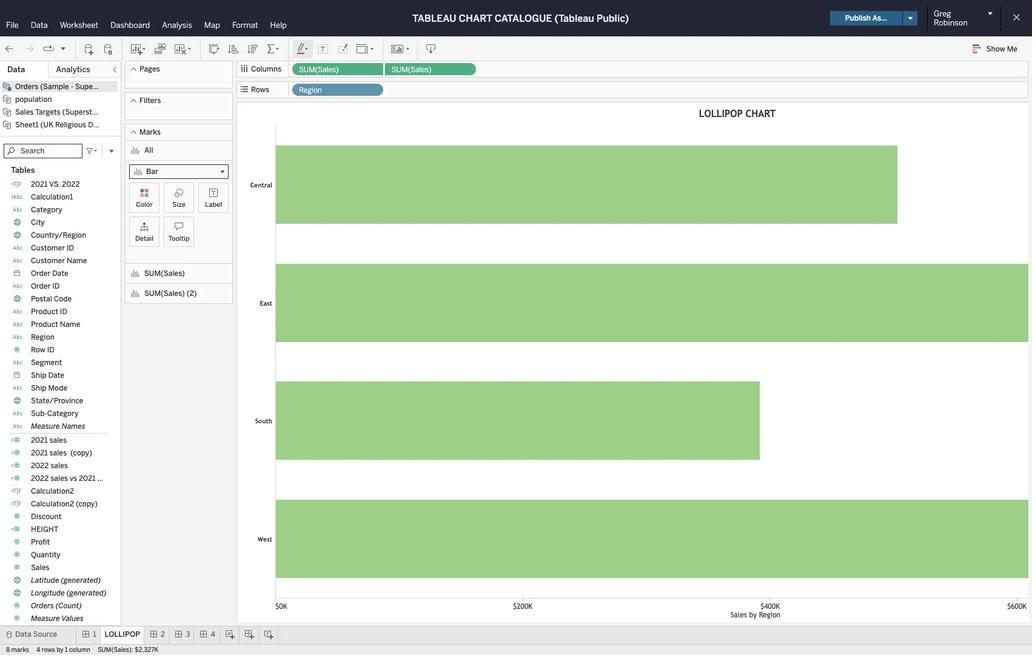 Task type: describe. For each thing, give the bounding box(es) containing it.
2022 sales
[[31, 462, 68, 470]]

all
[[144, 146, 153, 155]]

Search text field
[[4, 144, 83, 158]]

format
[[232, 21, 258, 30]]

customer id
[[31, 244, 74, 252]]

ship for ship mode
[[31, 384, 46, 393]]

0 horizontal spatial region
[[31, 333, 55, 342]]

(tableau
[[555, 12, 595, 24]]

0 vertical spatial (copy)
[[70, 449, 92, 457]]

ship date
[[31, 371, 64, 380]]

publish
[[846, 14, 872, 22]]

sales for 2022 sales vs 2021 sales
[[51, 474, 68, 483]]

publish as...
[[846, 14, 888, 22]]

name for customer name
[[67, 257, 87, 265]]

sub-category
[[31, 409, 79, 418]]

color
[[136, 201, 153, 209]]

lollipop for lollipop chart
[[700, 108, 743, 120]]

sum(sales) down show/hide cards image
[[392, 66, 432, 74]]

as...
[[873, 14, 888, 22]]

postal code
[[31, 295, 72, 303]]

map
[[204, 21, 220, 30]]

analysis
[[162, 21, 192, 30]]

calculation2 (copy)
[[31, 500, 98, 508]]

marks
[[140, 128, 161, 137]]

discount
[[31, 513, 62, 521]]

sum(sales) left (2)
[[144, 290, 185, 298]]

download image
[[425, 43, 438, 55]]

rows
[[42, 647, 55, 654]]

code
[[54, 295, 72, 303]]

size
[[172, 201, 186, 209]]

sub-
[[31, 409, 47, 418]]

source
[[33, 631, 57, 639]]

2021 vs. 2022
[[31, 180, 80, 189]]

3
[[186, 631, 190, 639]]

East, Region. Press Space to toggle selection. Press Escape to go back to the left margin. Use arrow keys to navigate headers text field
[[239, 244, 276, 362]]

id for customer id
[[67, 244, 74, 252]]

0 vertical spatial category
[[31, 206, 62, 214]]

order for order date
[[31, 269, 51, 278]]

country/region
[[31, 231, 86, 240]]

vs.
[[49, 180, 60, 189]]

help
[[270, 21, 287, 30]]

ship mode
[[31, 384, 67, 393]]

new worksheet image
[[130, 43, 147, 55]]

South, Region. Press Space to toggle selection. Press Escape to go back to the left margin. Use arrow keys to navigate headers text field
[[239, 362, 276, 480]]

$2,327k
[[135, 647, 159, 654]]

1 horizontal spatial replay animation image
[[59, 45, 67, 52]]

orders for orders (sample - superstore (5))
[[15, 83, 38, 91]]

2021 right vs
[[79, 474, 96, 483]]

column
[[69, 647, 90, 654]]

publish as... button
[[831, 11, 903, 25]]

tables
[[11, 166, 35, 175]]

order id
[[31, 282, 60, 291]]

orders (sample - superstore (5))
[[15, 83, 128, 91]]

(uk
[[40, 121, 53, 129]]

catalogue
[[495, 12, 553, 24]]

chart for lollipop
[[746, 108, 776, 120]]

sales
[[31, 564, 49, 572]]

1 vertical spatial (copy)
[[76, 500, 98, 508]]

data source
[[15, 631, 57, 639]]

marks
[[11, 647, 29, 654]]

sum(sales) (2)
[[144, 290, 197, 298]]

2021 sales  (copy)
[[31, 449, 92, 457]]

pages
[[140, 65, 160, 73]]

-
[[71, 83, 73, 91]]

8
[[6, 647, 10, 654]]

(2)
[[187, 290, 197, 298]]

row id
[[31, 346, 55, 354]]

filters
[[140, 97, 161, 105]]

row
[[31, 346, 45, 354]]

show
[[987, 45, 1006, 53]]

sorted descending by sum of sales within region image
[[247, 43, 259, 55]]

West, Region. Press Space to toggle selection. Press Escape to go back to the left margin. Use arrow keys to navigate headers text field
[[239, 480, 276, 598]]

dashboard
[[111, 21, 150, 30]]

rows
[[251, 86, 269, 94]]

values
[[62, 615, 84, 623]]

worksheet
[[60, 21, 98, 30]]

names
[[62, 422, 85, 431]]

public)
[[597, 12, 629, 24]]

format workbook image
[[337, 43, 349, 55]]

show me
[[987, 45, 1018, 53]]

ship for ship date
[[31, 371, 46, 380]]

sheet1
[[15, 121, 39, 129]]

product for product name
[[31, 320, 58, 329]]

2022 sales vs 2021 sales
[[31, 474, 115, 483]]

city
[[31, 218, 45, 227]]

2021 sales
[[31, 436, 69, 445]]

order for order id
[[31, 282, 51, 291]]

customer name
[[31, 257, 87, 265]]

(5))
[[115, 83, 128, 91]]

8 marks
[[6, 647, 29, 654]]

orders (count)
[[31, 602, 82, 610]]

2022 for 2022 sales
[[31, 462, 49, 470]]

sum(sales) up sum(sales) (2)
[[144, 269, 185, 278]]

product name
[[31, 320, 80, 329]]

undo image
[[4, 43, 16, 55]]

measure names
[[31, 422, 85, 431]]

vs
[[70, 474, 77, 483]]

0 vertical spatial data
[[31, 21, 48, 30]]



Task type: vqa. For each thing, say whether or not it's contained in the screenshot.
the topmost Category
yes



Task type: locate. For each thing, give the bounding box(es) containing it.
1 vertical spatial 1
[[65, 647, 68, 654]]

measure values
[[31, 615, 84, 623]]

1 vertical spatial region
[[31, 333, 55, 342]]

1 vertical spatial customer
[[31, 257, 65, 265]]

0 vertical spatial product
[[31, 308, 58, 316]]

4
[[211, 631, 215, 639], [36, 647, 40, 654]]

1 horizontal spatial chart
[[746, 108, 776, 120]]

calculation2 up discount
[[31, 500, 74, 508]]

2021 left vs.
[[31, 180, 48, 189]]

1 measure from the top
[[31, 422, 60, 431]]

measure for measure names
[[31, 422, 60, 431]]

replay animation image
[[42, 43, 55, 55], [59, 45, 67, 52]]

0 vertical spatial (generated)
[[61, 576, 101, 585]]

1 vertical spatial orders
[[31, 602, 54, 610]]

1 vertical spatial date
[[48, 371, 64, 380]]

2022 down 2022 sales
[[31, 474, 49, 483]]

0 horizontal spatial 1
[[65, 647, 68, 654]]

religious
[[55, 121, 86, 129]]

population
[[15, 95, 52, 104]]

customer down country/region
[[31, 244, 65, 252]]

height
[[31, 525, 58, 534]]

product down product id
[[31, 320, 58, 329]]

1 vertical spatial name
[[60, 320, 80, 329]]

collapse image
[[111, 66, 118, 73]]

(generated) for latitude (generated)
[[61, 576, 101, 585]]

2 measure from the top
[[31, 615, 60, 623]]

2021
[[31, 180, 48, 189], [31, 436, 48, 445], [31, 449, 48, 457], [79, 474, 96, 483]]

calculation1
[[31, 193, 73, 201]]

2022 right vs.
[[62, 180, 80, 189]]

0 vertical spatial 4
[[211, 631, 215, 639]]

(copy)
[[70, 449, 92, 457], [76, 500, 98, 508]]

0 horizontal spatial 4
[[36, 647, 40, 654]]

id for row id
[[47, 346, 55, 354]]

replay animation image up analytics
[[59, 45, 67, 52]]

4 for 4
[[211, 631, 215, 639]]

(copy) up vs
[[70, 449, 92, 457]]

order up postal
[[31, 282, 51, 291]]

measure up source
[[31, 615, 60, 623]]

2 product from the top
[[31, 320, 58, 329]]

4 right 3
[[211, 631, 215, 639]]

1 horizontal spatial 4
[[211, 631, 215, 639]]

tableau chart catalogue (tableau public)
[[413, 12, 629, 24]]

sum(sales): $2,327k
[[98, 647, 159, 654]]

(generated) up longitude (generated)
[[61, 576, 101, 585]]

longitude
[[31, 589, 65, 598]]

product
[[31, 308, 58, 316], [31, 320, 58, 329]]

2
[[161, 631, 165, 639]]

sales down 2021 sales
[[49, 449, 67, 457]]

totals image
[[266, 43, 281, 55]]

customer for customer name
[[31, 257, 65, 265]]

orders for orders (count)
[[31, 602, 54, 610]]

chart
[[459, 12, 493, 24], [746, 108, 776, 120]]

2021 down measure names
[[31, 436, 48, 445]]

1 vertical spatial (generated)
[[67, 589, 107, 598]]

1 vertical spatial measure
[[31, 615, 60, 623]]

(generated) for longitude (generated)
[[67, 589, 107, 598]]

0 vertical spatial measure
[[31, 422, 60, 431]]

1 order from the top
[[31, 269, 51, 278]]

1 calculation2 from the top
[[31, 487, 74, 496]]

0 vertical spatial region
[[299, 86, 322, 95]]

1 vertical spatial data
[[7, 65, 25, 74]]

order up order id at the top of the page
[[31, 269, 51, 278]]

ship down segment
[[31, 371, 46, 380]]

by
[[57, 647, 64, 654]]

region down the highlight 'image'
[[299, 86, 322, 95]]

0 horizontal spatial chart
[[459, 12, 493, 24]]

pause auto updates image
[[103, 43, 115, 55]]

measure for measure values
[[31, 615, 60, 623]]

date up mode
[[48, 371, 64, 380]]

clear sheet image
[[174, 43, 193, 55]]

orders
[[15, 83, 38, 91], [31, 602, 54, 610]]

sales up the '2021 sales  (copy)'
[[49, 436, 67, 445]]

1 vertical spatial ship
[[31, 384, 46, 393]]

id for order id
[[52, 282, 60, 291]]

measure
[[31, 422, 60, 431], [31, 615, 60, 623]]

1 horizontal spatial lollipop
[[700, 108, 743, 120]]

0 vertical spatial orders
[[15, 83, 38, 91]]

order
[[31, 269, 51, 278], [31, 282, 51, 291]]

tooltip
[[168, 235, 190, 243]]

0 vertical spatial name
[[67, 257, 87, 265]]

lollipop chart
[[700, 108, 776, 120]]

name down product id
[[60, 320, 80, 329]]

0 vertical spatial calculation2
[[31, 487, 74, 496]]

id for product id
[[60, 308, 67, 316]]

region up row id
[[31, 333, 55, 342]]

0 vertical spatial lollipop
[[700, 108, 743, 120]]

id
[[67, 244, 74, 252], [52, 282, 60, 291], [60, 308, 67, 316], [47, 346, 55, 354]]

1 vertical spatial 2022
[[31, 462, 49, 470]]

id right row
[[47, 346, 55, 354]]

replay animation image right redo 'image'
[[42, 43, 55, 55]]

show me button
[[968, 39, 1029, 58]]

1 horizontal spatial 1
[[93, 631, 96, 639]]

date for ship date
[[48, 371, 64, 380]]

2022 for 2022 sales vs 2021 sales
[[31, 474, 49, 483]]

1 vertical spatial chart
[[746, 108, 776, 120]]

state/province
[[31, 397, 83, 405]]

calculation2 up calculation2 (copy)
[[31, 487, 74, 496]]

show mark labels image
[[317, 43, 330, 55]]

sales for 2021 sales
[[49, 436, 67, 445]]

Central, Region. Press Space to toggle selection. Press Escape to go back to the left margin. Use arrow keys to navigate headers text field
[[239, 126, 276, 244]]

orders down longitude
[[31, 602, 54, 610]]

fit image
[[356, 43, 376, 55]]

0 vertical spatial 2022
[[62, 180, 80, 189]]

1 vertical spatial order
[[31, 282, 51, 291]]

data down the undo icon
[[7, 65, 25, 74]]

date
[[52, 269, 68, 278], [48, 371, 64, 380]]

2 vertical spatial 2022
[[31, 474, 49, 483]]

sorted ascending by sum of sales within region image
[[228, 43, 240, 55]]

greg
[[935, 9, 952, 18]]

date down customer name
[[52, 269, 68, 278]]

ship
[[31, 371, 46, 380], [31, 384, 46, 393]]

sales right vs
[[97, 474, 115, 483]]

customer up order date
[[31, 257, 65, 265]]

id up 'postal code'
[[52, 282, 60, 291]]

calculation2 for calculation2 (copy)
[[31, 500, 74, 508]]

2021 for 2021 sales
[[31, 436, 48, 445]]

orders up population
[[15, 83, 38, 91]]

2 customer from the top
[[31, 257, 65, 265]]

category
[[31, 206, 62, 214], [47, 409, 79, 418]]

0 vertical spatial customer
[[31, 244, 65, 252]]

show/hide cards image
[[391, 43, 410, 55]]

0 horizontal spatial replay animation image
[[42, 43, 55, 55]]

2022
[[62, 180, 80, 189], [31, 462, 49, 470], [31, 474, 49, 483]]

latitude
[[31, 576, 59, 585]]

1 horizontal spatial region
[[299, 86, 322, 95]]

0 vertical spatial order
[[31, 269, 51, 278]]

product id
[[31, 308, 67, 316]]

superstore
[[75, 83, 113, 91]]

4 left rows
[[36, 647, 40, 654]]

redo image
[[23, 43, 35, 55]]

name down customer id
[[67, 257, 87, 265]]

analytics
[[56, 65, 90, 74]]

segment
[[31, 359, 62, 367]]

name for product name
[[60, 320, 80, 329]]

sales left vs
[[51, 474, 68, 483]]

2 order from the top
[[31, 282, 51, 291]]

postal
[[31, 295, 52, 303]]

0 vertical spatial date
[[52, 269, 68, 278]]

0 vertical spatial ship
[[31, 371, 46, 380]]

detail
[[135, 235, 154, 243]]

4 rows by 1 column
[[36, 647, 90, 654]]

latitude (generated)
[[31, 576, 101, 585]]

swap rows and columns image
[[208, 43, 220, 55]]

1 vertical spatial 4
[[36, 647, 40, 654]]

lollipop for lollipop
[[105, 631, 140, 639]]

2 vertical spatial data
[[15, 631, 31, 639]]

marks. press enter to open the view data window.. use arrow keys to navigate data visualization elements. image
[[276, 126, 1033, 599]]

2 ship from the top
[[31, 384, 46, 393]]

demographics)
[[88, 121, 141, 129]]

product for product id
[[31, 308, 58, 316]]

0 vertical spatial 1
[[93, 631, 96, 639]]

name
[[67, 257, 87, 265], [60, 320, 80, 329]]

4 for 4 rows by 1 column
[[36, 647, 40, 654]]

data up marks
[[15, 631, 31, 639]]

highlight image
[[296, 43, 310, 55]]

data up redo 'image'
[[31, 21, 48, 30]]

1 vertical spatial category
[[47, 409, 79, 418]]

profit
[[31, 538, 50, 547]]

quantity
[[31, 551, 61, 559]]

sales
[[49, 436, 67, 445], [49, 449, 67, 457], [51, 462, 68, 470], [51, 474, 68, 483], [97, 474, 115, 483]]

measure down sub-
[[31, 422, 60, 431]]

1 customer from the top
[[31, 244, 65, 252]]

1 vertical spatial product
[[31, 320, 58, 329]]

(generated)
[[61, 576, 101, 585], [67, 589, 107, 598]]

2 calculation2 from the top
[[31, 500, 74, 508]]

category up measure names
[[47, 409, 79, 418]]

2021 for 2021 vs. 2022
[[31, 180, 48, 189]]

calculation2 for calculation2
[[31, 487, 74, 496]]

sales for 2021 sales  (copy)
[[49, 449, 67, 457]]

sheet1 (uk religious demographics)
[[15, 121, 141, 129]]

order date
[[31, 269, 68, 278]]

label
[[205, 201, 222, 209]]

duplicate image
[[154, 43, 166, 55]]

(generated) up (count)
[[67, 589, 107, 598]]

0 horizontal spatial lollipop
[[105, 631, 140, 639]]

sales down the '2021 sales  (copy)'
[[51, 462, 68, 470]]

calculation2
[[31, 487, 74, 496], [31, 500, 74, 508]]

2021 up 2022 sales
[[31, 449, 48, 457]]

1 ship from the top
[[31, 371, 46, 380]]

chart for tableau
[[459, 12, 493, 24]]

2022 down the '2021 sales  (copy)'
[[31, 462, 49, 470]]

ship down ship date
[[31, 384, 46, 393]]

columns
[[251, 65, 282, 73]]

tableau
[[413, 12, 457, 24]]

greg robinson
[[935, 9, 969, 27]]

product down postal
[[31, 308, 58, 316]]

id up customer name
[[67, 244, 74, 252]]

(sample
[[40, 83, 69, 91]]

sum(sales):
[[98, 647, 133, 654]]

file
[[6, 21, 19, 30]]

1 vertical spatial lollipop
[[105, 631, 140, 639]]

category down calculation1
[[31, 206, 62, 214]]

longitude (generated)
[[31, 589, 107, 598]]

me
[[1008, 45, 1018, 53]]

robinson
[[935, 18, 969, 27]]

sales for 2022 sales
[[51, 462, 68, 470]]

(copy) down vs
[[76, 500, 98, 508]]

date for order date
[[52, 269, 68, 278]]

id down code
[[60, 308, 67, 316]]

sum(sales) down show mark labels icon
[[299, 66, 339, 74]]

0 vertical spatial chart
[[459, 12, 493, 24]]

1 vertical spatial calculation2
[[31, 500, 74, 508]]

2021 for 2021 sales  (copy)
[[31, 449, 48, 457]]

new data source image
[[83, 43, 95, 55]]

1 product from the top
[[31, 308, 58, 316]]

mode
[[48, 384, 67, 393]]

customer for customer id
[[31, 244, 65, 252]]



